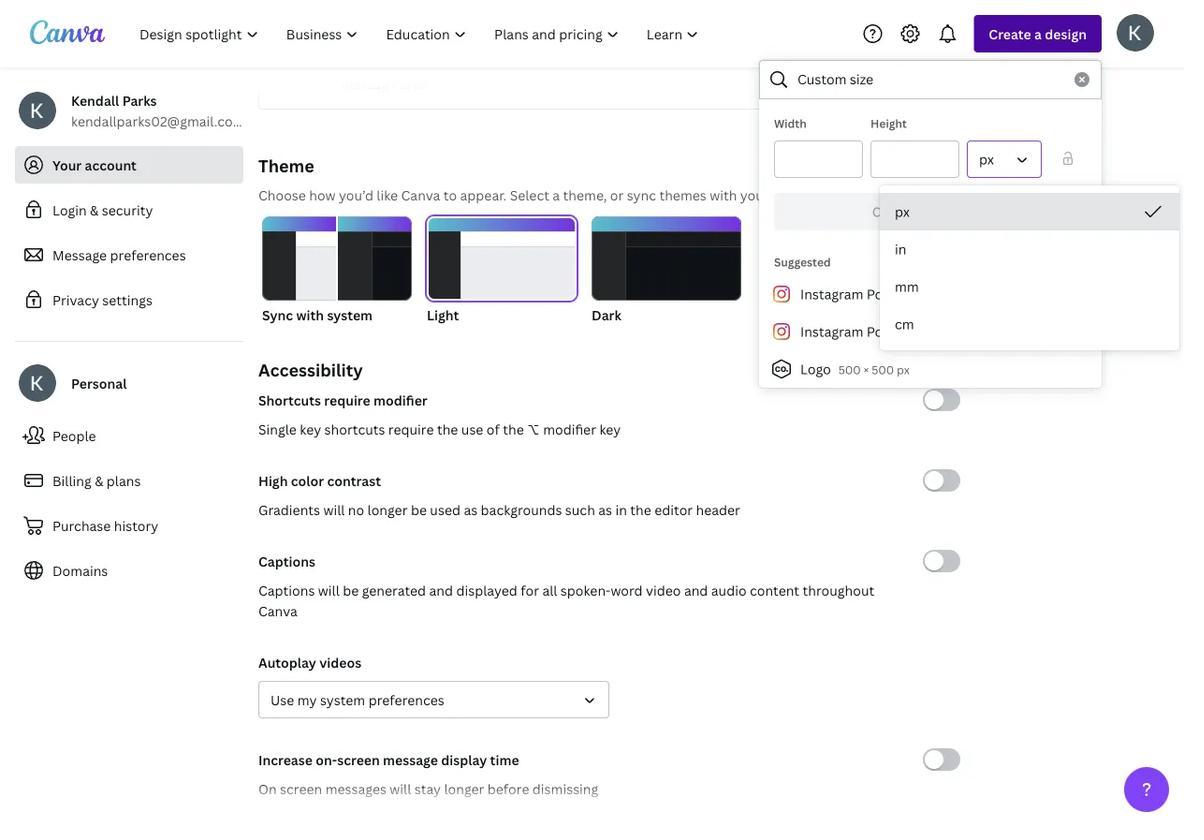 Task type: describe. For each thing, give the bounding box(es) containing it.
mm option
[[880, 268, 1180, 305]]

2 vertical spatial will
[[390, 780, 411, 798]]

use
[[462, 420, 484, 438]]

stay
[[415, 780, 441, 798]]

purchase history
[[52, 517, 159, 534]]

create new design
[[873, 203, 989, 221]]

for
[[521, 581, 539, 599]]

high color contrast
[[259, 472, 381, 489]]

account
[[85, 156, 137, 174]]

light
[[427, 306, 459, 324]]

1 horizontal spatial longer
[[444, 780, 485, 798]]

height
[[871, 116, 908, 131]]

purchase
[[52, 517, 111, 534]]

×
[[864, 362, 870, 377]]

be inside captions will be generated and displayed for all spoken-word video and audio content throughout canva
[[343, 581, 359, 599]]

to
[[444, 186, 457, 204]]

create a design button
[[974, 15, 1102, 52]]

on screen messages will stay longer before dismissing
[[259, 780, 599, 798]]

kendall parks
[[342, 74, 426, 92]]

editor
[[655, 501, 693, 518]]

word
[[611, 581, 643, 599]]

accessibility
[[259, 358, 363, 381]]

& for billing
[[95, 472, 103, 489]]

post for (square)
[[867, 285, 895, 303]]

& for login
[[90, 201, 99, 219]]

cm button
[[880, 305, 1180, 343]]

instagram post (portrait)
[[801, 323, 956, 340]]

audio
[[712, 581, 747, 599]]

1 500 from the left
[[839, 362, 861, 377]]

themes
[[660, 186, 707, 204]]

kendall parks kendallparks02@gmail.com
[[71, 91, 245, 130]]

spoken-
[[561, 581, 611, 599]]

message
[[52, 246, 107, 264]]

history
[[114, 517, 159, 534]]

captions for captions
[[259, 552, 316, 570]]

of
[[487, 420, 500, 438]]

will for be
[[318, 581, 340, 599]]

logo 500 × 500 px
[[801, 360, 910, 378]]

system for sync with system
[[327, 306, 373, 324]]

instagram post (square) link
[[760, 275, 1102, 313]]

1 horizontal spatial require
[[389, 420, 434, 438]]

on-
[[316, 751, 337, 769]]

autoplay videos
[[259, 653, 362, 671]]

will for no
[[324, 501, 345, 518]]

px inside option
[[895, 203, 910, 221]]

a inside theme choose how you'd like canva to appear. select a theme, or sync themes with your system preferences.
[[553, 186, 560, 204]]

sync with system
[[262, 306, 373, 324]]

privacy settings link
[[15, 281, 244, 318]]

2 horizontal spatial the
[[631, 501, 652, 518]]

0 horizontal spatial longer
[[368, 501, 408, 518]]

Width number field
[[787, 141, 851, 177]]

domains
[[52, 562, 108, 579]]

appear.
[[460, 186, 507, 204]]

kendall parks image
[[1117, 14, 1155, 51]]

contrast
[[327, 472, 381, 489]]

your account
[[52, 156, 137, 174]]

login
[[52, 201, 87, 219]]

kendall for kendall parks kendallparks02@gmail.com
[[71, 91, 119, 109]]

preferences inside button
[[369, 691, 445, 709]]

2 500 from the left
[[872, 362, 895, 377]]

Light button
[[427, 216, 577, 325]]

settings
[[102, 291, 153, 309]]

my
[[298, 691, 317, 709]]

color
[[291, 472, 324, 489]]

in inside button
[[895, 240, 907, 258]]

video
[[646, 581, 681, 599]]

dismissing
[[533, 780, 599, 798]]

single key shortcuts require the use of the ⌥ modifier key
[[259, 420, 621, 438]]

instagram post (square)
[[801, 285, 952, 303]]

login & security link
[[15, 191, 244, 229]]

before
[[488, 780, 530, 798]]

domains link
[[15, 552, 244, 589]]

theme,
[[563, 186, 607, 204]]

header
[[696, 501, 741, 518]]

new
[[918, 203, 944, 221]]

or
[[611, 186, 624, 204]]

use
[[271, 691, 294, 709]]

no
[[348, 501, 364, 518]]

security
[[102, 201, 153, 219]]

create for create a design
[[989, 25, 1032, 43]]

instagram post (portrait) link
[[760, 313, 1102, 350]]

Sync with system button
[[262, 216, 412, 325]]

canva inside captions will be generated and displayed for all spoken-word video and audio content throughout canva
[[259, 602, 298, 620]]

increase
[[259, 751, 313, 769]]

list containing instagram post (square)
[[760, 275, 1102, 388]]

0 horizontal spatial screen
[[280, 780, 322, 798]]

design for create new design
[[948, 203, 989, 221]]

0 vertical spatial be
[[411, 501, 427, 518]]

1 as from the left
[[464, 501, 478, 518]]

with inside "button"
[[296, 306, 324, 324]]

⌥
[[528, 420, 540, 438]]

2 key from the left
[[600, 420, 621, 438]]

videos
[[320, 653, 362, 671]]

time
[[490, 751, 519, 769]]

your account link
[[15, 146, 244, 184]]

canva inside theme choose how you'd like canva to appear. select a theme, or sync themes with your system preferences.
[[401, 186, 441, 204]]

kendall for kendall parks
[[342, 74, 389, 92]]

cm
[[895, 315, 915, 333]]

such
[[566, 501, 596, 518]]

parks for kendall parks kendallparks02@gmail.com
[[122, 91, 157, 109]]

your
[[52, 156, 82, 174]]

0 horizontal spatial modifier
[[374, 391, 428, 409]]

0 horizontal spatial require
[[324, 391, 371, 409]]

your
[[741, 186, 770, 204]]

with inside theme choose how you'd like canva to appear. select a theme, or sync themes with your system preferences.
[[710, 186, 737, 204]]

mm button
[[880, 268, 1180, 305]]

in option
[[880, 230, 1180, 268]]

personal
[[71, 374, 127, 392]]

instagram for instagram post (portrait)
[[801, 323, 864, 340]]

a inside dropdown button
[[1035, 25, 1042, 43]]

(portrait)
[[899, 323, 956, 340]]

message
[[383, 751, 438, 769]]

autoplay
[[259, 653, 316, 671]]

on
[[259, 780, 277, 798]]

1 vertical spatial in
[[616, 501, 627, 518]]

0 vertical spatial screen
[[337, 751, 380, 769]]

choose
[[259, 186, 306, 204]]

units: px list box
[[880, 193, 1180, 343]]

2 as from the left
[[599, 501, 613, 518]]

throughout
[[803, 581, 875, 599]]



Task type: vqa. For each thing, say whether or not it's contained in the screenshot.
1st account,
no



Task type: locate. For each thing, give the bounding box(es) containing it.
0 vertical spatial &
[[90, 201, 99, 219]]

1 horizontal spatial with
[[710, 186, 737, 204]]

0 horizontal spatial and
[[429, 581, 453, 599]]

parks inside "kendall parks kendallparks02@gmail.com"
[[122, 91, 157, 109]]

& left plans
[[95, 472, 103, 489]]

suggested
[[775, 254, 831, 270]]

2 post from the top
[[867, 323, 895, 340]]

people
[[52, 427, 96, 444]]

system right my
[[320, 691, 365, 709]]

the left "use"
[[437, 420, 458, 438]]

system for use my system preferences
[[320, 691, 365, 709]]

plans
[[107, 472, 141, 489]]

dark
[[592, 306, 622, 324]]

parks
[[392, 74, 426, 92], [122, 91, 157, 109]]

instagram for instagram post (square)
[[801, 285, 864, 303]]

will
[[324, 501, 345, 518], [318, 581, 340, 599], [390, 780, 411, 798]]

kendall
[[342, 74, 389, 92], [71, 91, 119, 109]]

0 horizontal spatial design
[[948, 203, 989, 221]]

how
[[309, 186, 336, 204]]

select
[[510, 186, 550, 204]]

system inside theme choose how you'd like canva to appear. select a theme, or sync themes with your system preferences.
[[773, 186, 818, 204]]

create up search search box
[[989, 25, 1032, 43]]

the
[[437, 420, 458, 438], [503, 420, 524, 438], [631, 501, 652, 518]]

post for (portrait)
[[867, 323, 895, 340]]

1 horizontal spatial screen
[[337, 751, 380, 769]]

key right the "⌥"
[[600, 420, 621, 438]]

sync
[[627, 186, 657, 204]]

system up accessibility
[[327, 306, 373, 324]]

0 horizontal spatial preferences
[[110, 246, 186, 264]]

increase on-screen message display time
[[259, 751, 519, 769]]

0 vertical spatial require
[[324, 391, 371, 409]]

theme choose how you'd like canva to appear. select a theme, or sync themes with your system preferences.
[[259, 154, 901, 204]]

1 vertical spatial modifier
[[543, 420, 597, 438]]

1 horizontal spatial parks
[[392, 74, 426, 92]]

will left "generated"
[[318, 581, 340, 599]]

sync
[[262, 306, 293, 324]]

2 vertical spatial px
[[897, 362, 910, 377]]

1 key from the left
[[300, 420, 321, 438]]

kendall down the top level navigation element
[[342, 74, 389, 92]]

kendallparks02@gmail.com
[[71, 112, 245, 130]]

1 vertical spatial a
[[553, 186, 560, 204]]

a
[[1035, 25, 1042, 43], [553, 186, 560, 204]]

1 vertical spatial preferences
[[369, 691, 445, 709]]

1 vertical spatial canva
[[259, 602, 298, 620]]

system inside "sync with system" "button"
[[327, 306, 373, 324]]

0 horizontal spatial 500
[[839, 362, 861, 377]]

0 vertical spatial design
[[1046, 25, 1087, 43]]

create left new
[[873, 203, 915, 221]]

px left new
[[895, 203, 910, 221]]

be left "generated"
[[343, 581, 359, 599]]

preferences up privacy settings link
[[110, 246, 186, 264]]

1 horizontal spatial the
[[503, 420, 524, 438]]

1 horizontal spatial in
[[895, 240, 907, 258]]

as
[[464, 501, 478, 518], [599, 501, 613, 518]]

1 horizontal spatial kendall
[[342, 74, 389, 92]]

design for create a design
[[1046, 25, 1087, 43]]

in button
[[880, 230, 1180, 268]]

1 horizontal spatial and
[[685, 581, 708, 599]]

2 vertical spatial system
[[320, 691, 365, 709]]

instagram
[[801, 285, 864, 303], [801, 323, 864, 340]]

0 vertical spatial with
[[710, 186, 737, 204]]

0 vertical spatial system
[[773, 186, 818, 204]]

create for create new design
[[873, 203, 915, 221]]

0 vertical spatial will
[[324, 501, 345, 518]]

Units: px button
[[968, 140, 1042, 178]]

you'd
[[339, 186, 374, 204]]

create new design button
[[775, 193, 1087, 230]]

1 vertical spatial create
[[873, 203, 915, 221]]

1 vertical spatial post
[[867, 323, 895, 340]]

0 vertical spatial modifier
[[374, 391, 428, 409]]

with right sync on the top left of the page
[[296, 306, 324, 324]]

px inside the logo 500 × 500 px
[[897, 362, 910, 377]]

px option
[[880, 193, 1180, 230]]

500
[[839, 362, 861, 377], [872, 362, 895, 377]]

in right such
[[616, 501, 627, 518]]

500 right '×'
[[872, 362, 895, 377]]

require
[[324, 391, 371, 409], [389, 420, 434, 438]]

1 instagram from the top
[[801, 285, 864, 303]]

1 vertical spatial px
[[895, 203, 910, 221]]

in up mm
[[895, 240, 907, 258]]

& right login
[[90, 201, 99, 219]]

1 vertical spatial instagram
[[801, 323, 864, 340]]

& inside billing & plans link
[[95, 472, 103, 489]]

key right single
[[300, 420, 321, 438]]

instagram inside "link"
[[801, 285, 864, 303]]

list
[[760, 275, 1102, 388]]

captions
[[259, 552, 316, 570], [259, 581, 315, 599]]

1 vertical spatial captions
[[259, 581, 315, 599]]

screen up messages
[[337, 751, 380, 769]]

Dark button
[[592, 216, 742, 325]]

1 vertical spatial longer
[[444, 780, 485, 798]]

longer
[[368, 501, 408, 518], [444, 780, 485, 798]]

cm option
[[880, 305, 1180, 343]]

top level navigation element
[[127, 15, 715, 52]]

1 post from the top
[[867, 285, 895, 303]]

0 horizontal spatial be
[[343, 581, 359, 599]]

create inside create new design button
[[873, 203, 915, 221]]

0 vertical spatial canva
[[401, 186, 441, 204]]

1 horizontal spatial design
[[1046, 25, 1087, 43]]

captions for captions will be generated and displayed for all spoken-word video and audio content throughout canva
[[259, 581, 315, 599]]

captions inside captions will be generated and displayed for all spoken-word video and audio content throughout canva
[[259, 581, 315, 599]]

high
[[259, 472, 288, 489]]

modifier right the "⌥"
[[543, 420, 597, 438]]

system right 'your'
[[773, 186, 818, 204]]

0 horizontal spatial as
[[464, 501, 478, 518]]

canva left to at the top
[[401, 186, 441, 204]]

parks for kendall parks
[[392, 74, 426, 92]]

purchase history link
[[15, 507, 244, 544]]

shortcuts
[[259, 391, 321, 409]]

0 vertical spatial post
[[867, 285, 895, 303]]

Search search field
[[798, 62, 1064, 97]]

width
[[775, 116, 807, 131]]

0 vertical spatial preferences
[[110, 246, 186, 264]]

preferences.
[[821, 186, 901, 204]]

2 instagram from the top
[[801, 323, 864, 340]]

message preferences
[[52, 246, 186, 264]]

1 horizontal spatial a
[[1035, 25, 1042, 43]]

longer right no
[[368, 501, 408, 518]]

kendall inside "kendall parks kendallparks02@gmail.com"
[[71, 91, 119, 109]]

design right new
[[948, 203, 989, 221]]

displayed
[[457, 581, 518, 599]]

all
[[543, 581, 558, 599]]

design inside dropdown button
[[1046, 25, 1087, 43]]

0 vertical spatial px
[[980, 150, 995, 168]]

will left stay
[[390, 780, 411, 798]]

1 vertical spatial design
[[948, 203, 989, 221]]

& inside login & security link
[[90, 201, 99, 219]]

design left kendall parks icon
[[1046, 25, 1087, 43]]

Use my system preferences button
[[259, 681, 610, 718]]

used
[[430, 501, 461, 518]]

0 horizontal spatial with
[[296, 306, 324, 324]]

captions down 'gradients'
[[259, 552, 316, 570]]

1 horizontal spatial preferences
[[369, 691, 445, 709]]

0 horizontal spatial the
[[437, 420, 458, 438]]

as right used
[[464, 501, 478, 518]]

px
[[980, 150, 995, 168], [895, 203, 910, 221], [897, 362, 910, 377]]

preferences up 'message'
[[369, 691, 445, 709]]

2 captions from the top
[[259, 581, 315, 599]]

messages
[[326, 780, 387, 798]]

longer down display
[[444, 780, 485, 798]]

0 horizontal spatial in
[[616, 501, 627, 518]]

require right shortcuts
[[389, 420, 434, 438]]

require up shortcuts
[[324, 391, 371, 409]]

content
[[750, 581, 800, 599]]

px button
[[880, 193, 1180, 230]]

and left displayed
[[429, 581, 453, 599]]

0 vertical spatial longer
[[368, 501, 408, 518]]

use my system preferences
[[271, 691, 445, 709]]

post
[[867, 285, 895, 303], [867, 323, 895, 340]]

1 vertical spatial screen
[[280, 780, 322, 798]]

be left used
[[411, 501, 427, 518]]

message preferences link
[[15, 236, 244, 274]]

modifier up single key shortcuts require the use of the ⌥ modifier key
[[374, 391, 428, 409]]

0 horizontal spatial canva
[[259, 602, 298, 620]]

preferences
[[110, 246, 186, 264], [369, 691, 445, 709]]

0 vertical spatial captions
[[259, 552, 316, 570]]

1 horizontal spatial modifier
[[543, 420, 597, 438]]

login & security
[[52, 201, 153, 219]]

in
[[895, 240, 907, 258], [616, 501, 627, 518]]

px up the px button on the right of the page
[[980, 150, 995, 168]]

billing & plans
[[52, 472, 141, 489]]

500 left '×'
[[839, 362, 861, 377]]

theme
[[259, 154, 315, 177]]

1 vertical spatial be
[[343, 581, 359, 599]]

canva up autoplay
[[259, 602, 298, 620]]

captions up autoplay
[[259, 581, 315, 599]]

0 horizontal spatial parks
[[122, 91, 157, 109]]

kendall up your account
[[71, 91, 119, 109]]

1 horizontal spatial key
[[600, 420, 621, 438]]

0 horizontal spatial kendall
[[71, 91, 119, 109]]

Height number field
[[883, 141, 948, 177]]

1 vertical spatial with
[[296, 306, 324, 324]]

1 vertical spatial system
[[327, 306, 373, 324]]

privacy settings
[[52, 291, 153, 309]]

&
[[90, 201, 99, 219], [95, 472, 103, 489]]

shortcuts require modifier
[[259, 391, 428, 409]]

instagram up logo at the right of page
[[801, 323, 864, 340]]

and
[[429, 581, 453, 599], [685, 581, 708, 599]]

the left the "⌥"
[[503, 420, 524, 438]]

px right '×'
[[897, 362, 910, 377]]

1 horizontal spatial be
[[411, 501, 427, 518]]

logo
[[801, 360, 832, 378]]

1 horizontal spatial canva
[[401, 186, 441, 204]]

instagram down suggested
[[801, 285, 864, 303]]

2 and from the left
[[685, 581, 708, 599]]

1 captions from the top
[[259, 552, 316, 570]]

0 horizontal spatial create
[[873, 203, 915, 221]]

post left cm
[[867, 323, 895, 340]]

0 vertical spatial instagram
[[801, 285, 864, 303]]

with
[[710, 186, 737, 204], [296, 306, 324, 324]]

backgrounds
[[481, 501, 562, 518]]

1 vertical spatial &
[[95, 472, 103, 489]]

0 vertical spatial in
[[895, 240, 907, 258]]

1 horizontal spatial create
[[989, 25, 1032, 43]]

will left no
[[324, 501, 345, 518]]

will inside captions will be generated and displayed for all spoken-word video and audio content throughout canva
[[318, 581, 340, 599]]

system inside use my system preferences button
[[320, 691, 365, 709]]

create inside create a design dropdown button
[[989, 25, 1032, 43]]

generated
[[362, 581, 426, 599]]

design
[[1046, 25, 1087, 43], [948, 203, 989, 221]]

and right video
[[685, 581, 708, 599]]

1 vertical spatial require
[[389, 420, 434, 438]]

the left editor
[[631, 501, 652, 518]]

post left mm
[[867, 285, 895, 303]]

1 horizontal spatial as
[[599, 501, 613, 518]]

screen
[[337, 751, 380, 769], [280, 780, 322, 798]]

1 vertical spatial will
[[318, 581, 340, 599]]

display
[[441, 751, 487, 769]]

parks down the top level navigation element
[[392, 74, 426, 92]]

0 horizontal spatial a
[[553, 186, 560, 204]]

screen down increase at bottom left
[[280, 780, 322, 798]]

post inside "link"
[[867, 285, 895, 303]]

0 vertical spatial create
[[989, 25, 1032, 43]]

gradients will no longer be used as backgrounds such as in the editor header
[[259, 501, 741, 518]]

parks up kendallparks02@gmail.com
[[122, 91, 157, 109]]

1 and from the left
[[429, 581, 453, 599]]

design inside button
[[948, 203, 989, 221]]

with left 'your'
[[710, 186, 737, 204]]

system
[[773, 186, 818, 204], [327, 306, 373, 324], [320, 691, 365, 709]]

0 vertical spatial a
[[1035, 25, 1042, 43]]

0 horizontal spatial key
[[300, 420, 321, 438]]

create
[[989, 25, 1032, 43], [873, 203, 915, 221]]

as right such
[[599, 501, 613, 518]]

1 horizontal spatial 500
[[872, 362, 895, 377]]

single
[[259, 420, 297, 438]]



